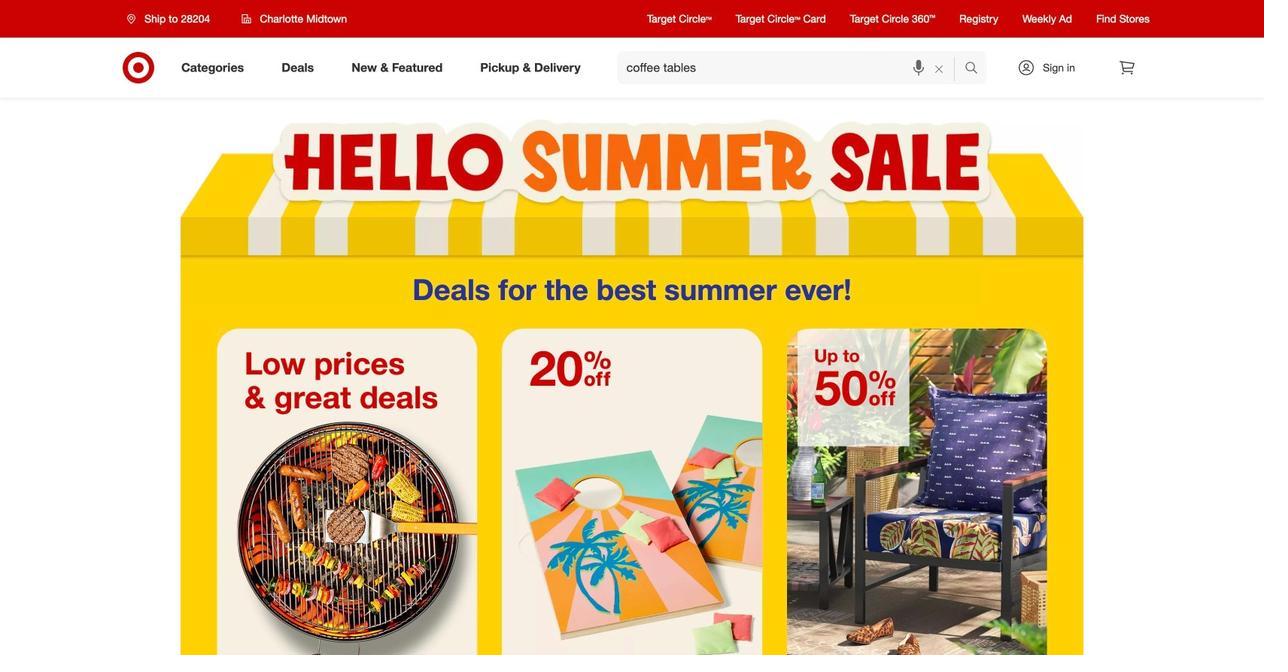 Task type: locate. For each thing, give the bounding box(es) containing it.
What can we help you find? suggestions appear below search field
[[618, 51, 968, 84]]



Task type: describe. For each thing, give the bounding box(es) containing it.
hello summer sale image
[[181, 98, 1084, 304]]



Task type: vqa. For each thing, say whether or not it's contained in the screenshot.
leftmost &
no



